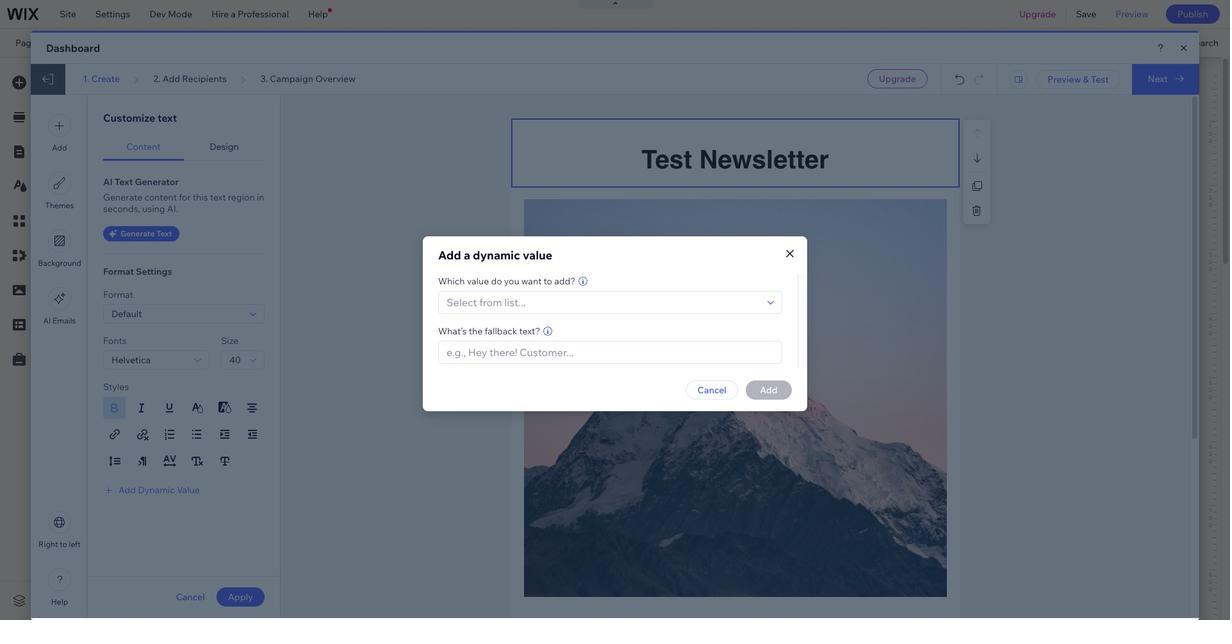 Task type: vqa. For each thing, say whether or not it's contained in the screenshot.
the bottommost Font
no



Task type: describe. For each thing, give the bounding box(es) containing it.
preview
[[1116, 8, 1149, 20]]

site
[[60, 8, 76, 20]]

https://jamespeterson1902.wixsite.com/my-site connect your domain
[[220, 37, 515, 49]]

dev
[[150, 8, 166, 20]]

?
[[1116, 90, 1121, 99]]

domain
[[482, 37, 515, 49]]

a
[[231, 8, 236, 20]]

search results
[[48, 37, 127, 49]]

search
[[48, 37, 85, 49]]

publish
[[1178, 8, 1209, 20]]

search button
[[1163, 29, 1230, 57]]

upgrade
[[1020, 8, 1056, 20]]

tools
[[1129, 37, 1151, 49]]

save
[[1076, 8, 1097, 20]]

hire
[[212, 8, 229, 20]]

dev mode
[[150, 8, 192, 20]]

tools button
[[1102, 29, 1162, 57]]

save button
[[1067, 0, 1106, 28]]

publish button
[[1166, 4, 1220, 24]]



Task type: locate. For each thing, give the bounding box(es) containing it.
https://jamespeterson1902.wixsite.com/my-
[[220, 37, 403, 49]]

hire a professional
[[212, 8, 289, 20]]

search
[[1190, 37, 1219, 49]]

professional
[[238, 8, 289, 20]]

your
[[462, 37, 480, 49]]

mode
[[168, 8, 192, 20]]

? button
[[1116, 90, 1121, 99]]

100%
[[1069, 37, 1092, 49]]

settings
[[95, 8, 130, 20]]

help
[[308, 8, 328, 20]]

connect
[[424, 37, 460, 49]]

preview button
[[1106, 0, 1159, 28]]

results
[[87, 37, 127, 49]]

site
[[403, 37, 418, 49]]

100% button
[[1049, 29, 1101, 57]]



